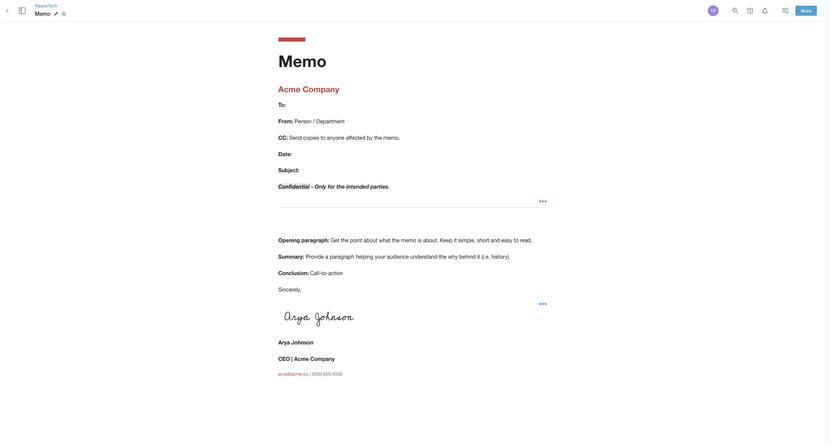 Task type: vqa. For each thing, say whether or not it's contained in the screenshot.


Task type: locate. For each thing, give the bounding box(es) containing it.
tb
[[711, 8, 716, 13]]

the right by
[[374, 135, 382, 141]]

0 horizontal spatial to
[[321, 135, 326, 141]]

acme company
[[278, 85, 339, 94]]

to inside the cc: send copies to anyone affected by the memo.
[[321, 135, 326, 141]]

your
[[375, 254, 386, 260]]

the right get at the bottom of the page
[[341, 238, 349, 244]]

0 horizontal spatial it
[[454, 238, 457, 244]]

memo
[[35, 10, 51, 17], [278, 51, 327, 70]]

1 vertical spatial it
[[477, 254, 480, 260]]

it
[[454, 238, 457, 244], [477, 254, 480, 260]]

1 vertical spatial memo
[[278, 51, 327, 70]]

1 horizontal spatial to
[[514, 238, 519, 244]]

copies
[[303, 135, 319, 141]]

for
[[328, 184, 335, 190]]

short
[[477, 238, 489, 244]]

1 horizontal spatial |
[[310, 372, 311, 377]]

the
[[374, 135, 382, 141], [337, 184, 345, 190], [341, 238, 349, 244], [392, 238, 400, 244], [439, 254, 447, 260]]

0 vertical spatial |
[[292, 356, 293, 363]]

1 horizontal spatial it
[[477, 254, 480, 260]]

by
[[367, 135, 373, 141]]

history).
[[492, 254, 511, 260]]

the left why at bottom
[[439, 254, 447, 260]]

memo up acme company
[[278, 51, 327, 70]]

helping
[[356, 254, 374, 260]]

what
[[379, 238, 391, 244]]

arya@acme.co
[[278, 372, 308, 377]]

a
[[326, 254, 328, 260]]

to:
[[278, 102, 286, 108]]

company
[[303, 85, 339, 94], [310, 356, 335, 363]]

the inside the cc: send copies to anyone affected by the memo.
[[374, 135, 382, 141]]

simple,
[[459, 238, 476, 244]]

opening paragraph: get the point about what the memo is about. keep it simple, short and easy to read.
[[278, 237, 533, 244]]

1 vertical spatial |
[[310, 372, 311, 377]]

it inside summary: provide a paragraph helping your audience understand the why behind it (i.e. history).
[[477, 254, 480, 260]]

acme
[[278, 85, 301, 94], [294, 356, 309, 363]]

is
[[418, 238, 422, 244]]

| for arya@acme.co
[[310, 372, 311, 377]]

company up /
[[303, 85, 339, 94]]

confidential - only for the intended parties.
[[278, 184, 390, 190]]

0 horizontal spatial |
[[292, 356, 293, 363]]

0 vertical spatial memo
[[35, 10, 51, 17]]

|
[[292, 356, 293, 363], [310, 372, 311, 377]]

to
[[321, 135, 326, 141], [514, 238, 519, 244]]

| right ceo
[[292, 356, 293, 363]]

summary:
[[278, 254, 304, 260]]

company up 555-
[[310, 356, 335, 363]]

easy
[[502, 238, 513, 244]]

opening
[[278, 237, 300, 244]]

it left (i.e. at bottom
[[477, 254, 480, 260]]

understand
[[410, 254, 438, 260]]

why
[[448, 254, 458, 260]]

call-
[[310, 271, 322, 277]]

-
[[311, 184, 313, 190]]

more button
[[796, 6, 817, 16]]

department
[[316, 118, 345, 125]]

provide
[[306, 254, 324, 260]]

get
[[331, 238, 340, 244]]

the right for
[[337, 184, 345, 190]]

read.
[[520, 238, 533, 244]]

0 vertical spatial company
[[303, 85, 339, 94]]

to right easy at the right of the page
[[514, 238, 519, 244]]

to right 'copies'
[[321, 135, 326, 141]]

confidential
[[278, 184, 310, 190]]

arya@acme.co link
[[278, 372, 308, 377]]

tb button
[[707, 4, 720, 17]]

1 vertical spatial to
[[514, 238, 519, 244]]

cc:
[[278, 135, 288, 141]]

0 vertical spatial to
[[321, 135, 326, 141]]

it right keep
[[454, 238, 457, 244]]

acme up to:
[[278, 85, 301, 94]]

0 vertical spatial it
[[454, 238, 457, 244]]

about
[[364, 238, 378, 244]]

acme down johnson
[[294, 356, 309, 363]]

memo down the rippletech
[[35, 10, 51, 17]]

| left "(555)"
[[310, 372, 311, 377]]

it inside opening paragraph: get the point about what the memo is about. keep it simple, short and easy to read.
[[454, 238, 457, 244]]

from: person / department
[[278, 118, 345, 125]]

send
[[289, 135, 302, 141]]



Task type: describe. For each thing, give the bounding box(es) containing it.
and
[[491, 238, 500, 244]]

intended
[[347, 184, 369, 190]]

(i.e.
[[482, 254, 490, 260]]

point
[[350, 238, 362, 244]]

memo
[[401, 238, 416, 244]]

paragraph:
[[302, 237, 329, 244]]

arya
[[278, 340, 290, 346]]

behind
[[460, 254, 476, 260]]

the right what
[[392, 238, 400, 244]]

only
[[315, 184, 327, 190]]

memo.
[[384, 135, 400, 141]]

1 vertical spatial acme
[[294, 356, 309, 363]]

favorite image
[[60, 10, 68, 18]]

from:
[[278, 118, 293, 125]]

conclusion: call-to-action
[[278, 270, 343, 277]]

to-
[[322, 271, 328, 277]]

parties.
[[371, 184, 390, 190]]

| for ceo
[[292, 356, 293, 363]]

cc: send copies to anyone affected by the memo.
[[278, 135, 400, 141]]

ceo
[[278, 356, 290, 363]]

paragraph
[[330, 254, 355, 260]]

0 vertical spatial acme
[[278, 85, 301, 94]]

/
[[313, 118, 315, 125]]

audience
[[387, 254, 409, 260]]

person
[[295, 118, 312, 125]]

the inside summary: provide a paragraph helping your audience understand the why behind it (i.e. history).
[[439, 254, 447, 260]]

action
[[328, 271, 343, 277]]

conclusion:
[[278, 270, 309, 277]]

rippletech
[[35, 3, 57, 8]]

ceo | acme company
[[278, 356, 335, 363]]

about.
[[423, 238, 439, 244]]

5555
[[333, 372, 343, 377]]

affected
[[346, 135, 366, 141]]

anyone
[[327, 135, 345, 141]]

sincerely,
[[278, 287, 301, 293]]

date:
[[278, 151, 292, 157]]

more
[[802, 8, 812, 13]]

to inside opening paragraph: get the point about what the memo is about. keep it simple, short and easy to read.
[[514, 238, 519, 244]]

summary: provide a paragraph helping your audience understand the why behind it (i.e. history).
[[278, 254, 511, 260]]

johnson
[[292, 340, 314, 346]]

(555)
[[312, 372, 322, 377]]

1 vertical spatial company
[[310, 356, 335, 363]]

rippletech link
[[35, 3, 69, 9]]

keep
[[440, 238, 453, 244]]

1 horizontal spatial memo
[[278, 51, 327, 70]]

arya johnson
[[278, 340, 314, 346]]

subject:
[[278, 167, 299, 174]]

arya@acme.co | (555) 555-5555
[[278, 372, 343, 377]]

0 horizontal spatial memo
[[35, 10, 51, 17]]

555-
[[323, 372, 333, 377]]



